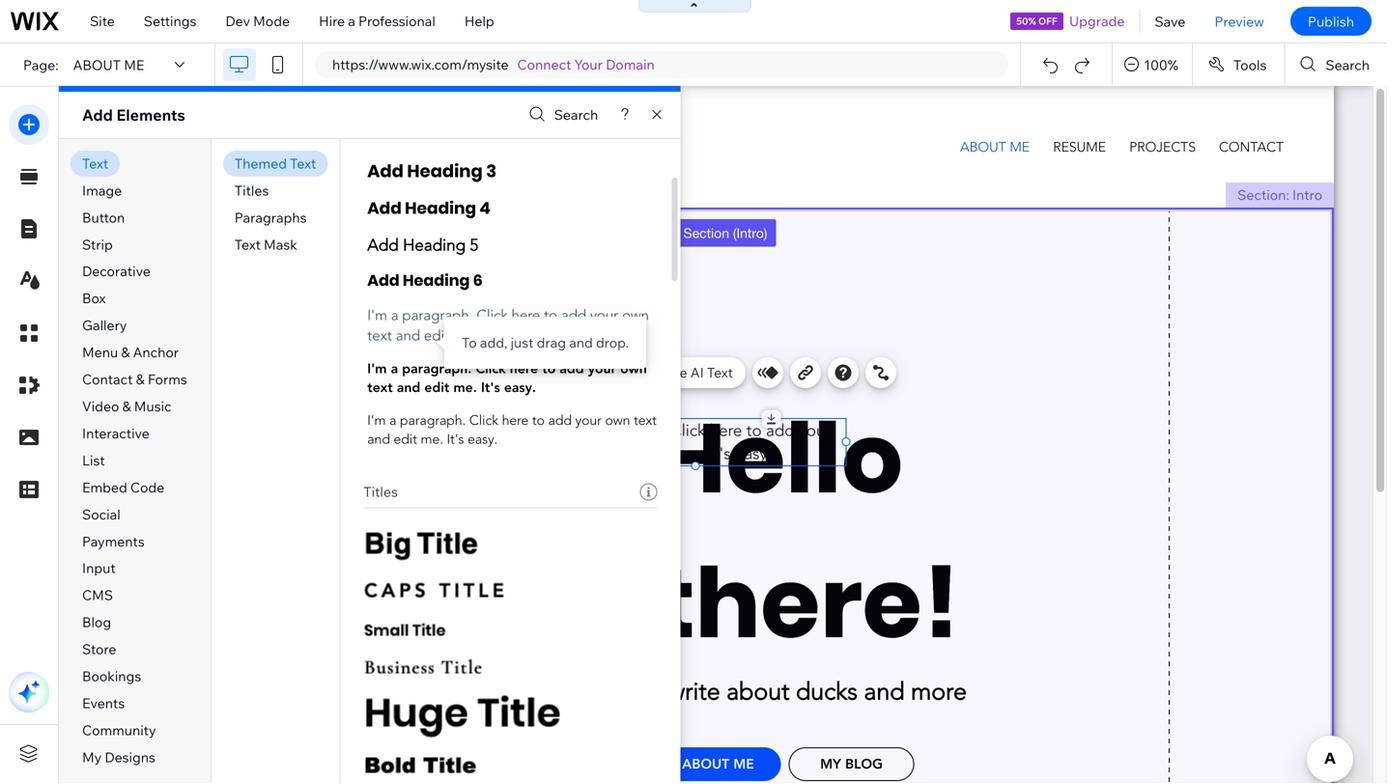 Task type: locate. For each thing, give the bounding box(es) containing it.
paragraph.
[[403, 307, 473, 324], [402, 361, 472, 377], [400, 412, 466, 428]]

add for add elements
[[82, 105, 113, 125]]

1 vertical spatial text
[[368, 380, 393, 396]]

own right edit text
[[621, 361, 647, 377]]

search button down publish
[[1286, 43, 1388, 86]]

to
[[544, 307, 558, 324], [542, 361, 556, 377], [533, 412, 545, 428]]

& left "forms"
[[136, 371, 145, 388]]

0 vertical spatial text
[[368, 327, 392, 345]]

hire
[[319, 13, 345, 29]]

6
[[473, 270, 483, 292]]

save
[[1155, 13, 1186, 30]]

designs
[[105, 749, 156, 766]]

text mask
[[235, 236, 297, 253]]

0 vertical spatial search button
[[1286, 43, 1388, 86]]

search down your
[[554, 106, 599, 123]]

2 vertical spatial i'm
[[368, 412, 386, 428]]

decorative
[[82, 263, 151, 280]]

1 vertical spatial own
[[621, 361, 647, 377]]

image
[[82, 182, 122, 199]]

add heading 6
[[368, 270, 483, 292]]

text
[[368, 327, 392, 345], [368, 380, 393, 396], [634, 412, 657, 428]]

2 i'm from the top
[[368, 361, 387, 377]]

add down about at the left top of the page
[[82, 105, 113, 125]]

your right the edit
[[588, 361, 617, 377]]

1 vertical spatial i'm a paragraph. click here to add your own text and edit me. it's easy.
[[368, 361, 647, 396]]

it's
[[481, 327, 500, 345], [481, 380, 500, 396], [447, 431, 464, 447]]

3 i'm a paragraph. click here to add your own text and edit me. it's easy. from the top
[[368, 412, 657, 447]]

0 horizontal spatial titles
[[235, 182, 269, 199]]

1 horizontal spatial search button
[[1286, 43, 1388, 86]]

add down the edit
[[549, 412, 572, 428]]

heading
[[407, 159, 483, 184], [405, 197, 477, 220], [403, 235, 466, 255], [403, 270, 470, 292]]

publish
[[1309, 13, 1355, 30]]

& right video
[[122, 398, 131, 415]]

0 vertical spatial easy.
[[504, 327, 536, 345]]

&
[[121, 344, 130, 361], [136, 371, 145, 388], [122, 398, 131, 415]]

4
[[480, 197, 491, 220]]

my designs
[[82, 749, 156, 766]]

button
[[82, 209, 125, 226]]

edit
[[559, 364, 584, 381]]

about
[[73, 56, 121, 73]]

heading down add heading 5
[[403, 270, 470, 292]]

heading up add heading 4
[[407, 159, 483, 184]]

2 vertical spatial &
[[122, 398, 131, 415]]

your up edit text
[[591, 307, 619, 324]]

mode
[[253, 13, 290, 29]]

dev mode
[[226, 13, 290, 29]]

1 vertical spatial titles
[[364, 484, 398, 501]]

and
[[396, 327, 420, 345], [397, 380, 421, 396], [368, 431, 390, 447]]

text right the edit
[[587, 364, 614, 381]]

search button down connect
[[524, 101, 599, 129]]

anchor
[[133, 344, 179, 361]]

add up add heading 5
[[368, 197, 402, 220]]

video
[[82, 398, 119, 415]]

0 vertical spatial edit
[[424, 327, 449, 345]]

0 vertical spatial here
[[512, 307, 541, 324]]

own up create
[[623, 307, 649, 324]]

your down edit text
[[576, 412, 602, 428]]

site
[[90, 13, 115, 29]]

1 vertical spatial me.
[[454, 380, 477, 396]]

2 vertical spatial it's
[[447, 431, 464, 447]]

1 vertical spatial i'm
[[368, 361, 387, 377]]

hire a professional
[[319, 13, 436, 29]]

click
[[477, 307, 508, 324], [476, 361, 506, 377], [470, 412, 499, 428]]

heading down add heading 3
[[405, 197, 477, 220]]

video & music
[[82, 398, 172, 415]]

0 vertical spatial i'm
[[368, 307, 387, 324]]

& for anchor
[[121, 344, 130, 361]]

add heading 3
[[368, 159, 497, 184]]

intro
[[1293, 187, 1323, 203]]

add
[[562, 307, 587, 324], [560, 361, 584, 377], [549, 412, 572, 428]]

1 vertical spatial and
[[397, 380, 421, 396]]

1 vertical spatial your
[[588, 361, 617, 377]]

search button
[[1286, 43, 1388, 86], [524, 101, 599, 129]]

heading for 6
[[403, 270, 470, 292]]

add left create
[[560, 361, 584, 377]]

i'm a paragraph. click here to add your own text and edit me. it's easy.
[[368, 307, 649, 345], [368, 361, 647, 396], [368, 412, 657, 447]]

box
[[82, 290, 106, 307]]

search down publish
[[1326, 56, 1371, 73]]

https://www.wix.com/mysite
[[332, 56, 509, 73]]

0 vertical spatial your
[[591, 307, 619, 324]]

add heading 4
[[368, 197, 491, 220]]

0 vertical spatial titles
[[235, 182, 269, 199]]

1 vertical spatial to
[[542, 361, 556, 377]]

text right themed
[[290, 155, 316, 172]]

menu & anchor
[[82, 344, 179, 361]]

add up the "add heading 6"
[[368, 235, 399, 255]]

2 vertical spatial text
[[634, 412, 657, 428]]

& right menu
[[121, 344, 130, 361]]

1 vertical spatial search button
[[524, 101, 599, 129]]

0 vertical spatial own
[[623, 307, 649, 324]]

strip
[[82, 236, 113, 253]]

edit text
[[559, 364, 614, 381]]

paragraphs
[[235, 209, 307, 226]]

search
[[1326, 56, 1371, 73], [554, 106, 599, 123]]

add up add heading 4
[[368, 159, 404, 184]]

1 horizontal spatial search
[[1326, 56, 1371, 73]]

edit
[[424, 327, 449, 345], [425, 380, 450, 396], [394, 431, 417, 447]]

0 vertical spatial &
[[121, 344, 130, 361]]

code
[[130, 479, 165, 496]]

settings
[[144, 13, 197, 29]]

easy.
[[504, 327, 536, 345], [504, 380, 536, 396], [468, 431, 498, 447]]

add up the edit
[[562, 307, 587, 324]]

heading for 3
[[407, 159, 483, 184]]

0 vertical spatial me.
[[453, 327, 477, 345]]

themed text
[[235, 155, 316, 172]]

0 vertical spatial i'm a paragraph. click here to add your own text and edit me. it's easy.
[[368, 307, 649, 345]]

0 horizontal spatial search
[[554, 106, 599, 123]]

2 vertical spatial add
[[549, 412, 572, 428]]

titles
[[235, 182, 269, 199], [364, 484, 398, 501]]

2 vertical spatial i'm a paragraph. click here to add your own text and edit me. it's easy.
[[368, 412, 657, 447]]

own down edit text
[[606, 412, 631, 428]]

preview
[[1215, 13, 1265, 30]]

a
[[348, 13, 356, 29], [391, 307, 399, 324], [391, 361, 398, 377], [390, 412, 397, 428]]

text
[[82, 155, 108, 172], [290, 155, 316, 172], [235, 236, 261, 253], [587, 364, 614, 381], [707, 364, 734, 381], [551, 405, 574, 419]]

2 vertical spatial click
[[470, 412, 499, 428]]

create ai text
[[645, 364, 734, 381]]

1 vertical spatial add
[[560, 361, 584, 377]]

add down add heading 5
[[368, 270, 400, 292]]

heading for 5
[[403, 235, 466, 255]]

3
[[486, 159, 497, 184]]

1 vertical spatial &
[[136, 371, 145, 388]]

1 vertical spatial search
[[554, 106, 599, 123]]

0 vertical spatial search
[[1326, 56, 1371, 73]]

tools button
[[1194, 43, 1285, 86]]

here
[[512, 307, 541, 324], [510, 361, 538, 377], [502, 412, 529, 428]]

your
[[591, 307, 619, 324], [588, 361, 617, 377], [576, 412, 602, 428]]

dev
[[226, 13, 250, 29]]

add for add heading 3
[[368, 159, 404, 184]]

100%
[[1145, 56, 1179, 73]]

2 vertical spatial to
[[533, 412, 545, 428]]

i'm
[[368, 307, 387, 324], [368, 361, 387, 377], [368, 412, 386, 428]]

add
[[82, 105, 113, 125], [368, 159, 404, 184], [368, 197, 402, 220], [368, 235, 399, 255], [368, 270, 400, 292]]

off
[[1039, 15, 1058, 27]]

social
[[82, 506, 121, 523]]

heading up the "add heading 6"
[[403, 235, 466, 255]]



Task type: describe. For each thing, give the bounding box(es) containing it.
blog
[[82, 614, 111, 631]]

mask
[[264, 236, 297, 253]]

interactive
[[82, 425, 150, 442]]

0 vertical spatial paragraph.
[[403, 307, 473, 324]]

0 vertical spatial it's
[[481, 327, 500, 345]]

0 vertical spatial to
[[544, 307, 558, 324]]

1 vertical spatial click
[[476, 361, 506, 377]]

my
[[82, 749, 102, 766]]

about me
[[73, 56, 144, 73]]

2 vertical spatial easy.
[[468, 431, 498, 447]]

store
[[82, 641, 116, 658]]

1 vertical spatial edit
[[425, 380, 450, 396]]

upgrade
[[1070, 13, 1125, 29]]

me
[[124, 56, 144, 73]]

events
[[82, 695, 125, 712]]

add for add heading 6
[[368, 270, 400, 292]]

professional
[[359, 13, 436, 29]]

0 horizontal spatial search button
[[524, 101, 599, 129]]

text left mask
[[235, 236, 261, 253]]

payments
[[82, 533, 145, 550]]

2 i'm a paragraph. click here to add your own text and edit me. it's easy. from the top
[[368, 361, 647, 396]]

1 vertical spatial easy.
[[504, 380, 536, 396]]

domain
[[606, 56, 655, 73]]

1 i'm from the top
[[368, 307, 387, 324]]

help
[[465, 13, 495, 29]]

text right the ai
[[707, 364, 734, 381]]

publish button
[[1291, 7, 1373, 36]]

1 horizontal spatial titles
[[364, 484, 398, 501]]

1 vertical spatial here
[[510, 361, 538, 377]]

2 vertical spatial your
[[576, 412, 602, 428]]

gallery
[[82, 317, 127, 334]]

2 vertical spatial own
[[606, 412, 631, 428]]

1 vertical spatial it's
[[481, 380, 500, 396]]

2 vertical spatial edit
[[394, 431, 417, 447]]

50%
[[1017, 15, 1037, 27]]

ai
[[691, 364, 704, 381]]

text up image
[[82, 155, 108, 172]]

2 vertical spatial here
[[502, 412, 529, 428]]

add elements
[[82, 105, 185, 125]]

cms
[[82, 587, 113, 604]]

add for add heading 5
[[368, 235, 399, 255]]

0 vertical spatial add
[[562, 307, 587, 324]]

add heading 5
[[368, 235, 479, 255]]

& for forms
[[136, 371, 145, 388]]

create
[[645, 364, 688, 381]]

forms
[[148, 371, 187, 388]]

text down the edit
[[551, 405, 574, 419]]

list
[[82, 452, 105, 469]]

section: intro
[[1238, 187, 1323, 203]]

preview button
[[1201, 0, 1280, 43]]

music
[[134, 398, 172, 415]]

bookings
[[82, 668, 141, 685]]

add for add heading 4
[[368, 197, 402, 220]]

themed
[[235, 155, 287, 172]]

contact & forms
[[82, 371, 187, 388]]

0 vertical spatial click
[[477, 307, 508, 324]]

100% button
[[1114, 43, 1193, 86]]

embed
[[82, 479, 127, 496]]

5
[[470, 235, 479, 255]]

heading for 4
[[405, 197, 477, 220]]

section:
[[1238, 187, 1290, 203]]

your
[[575, 56, 603, 73]]

1 vertical spatial paragraph.
[[402, 361, 472, 377]]

0 vertical spatial and
[[396, 327, 420, 345]]

connect
[[518, 56, 572, 73]]

community
[[82, 722, 156, 739]]

elements
[[116, 105, 185, 125]]

input
[[82, 560, 116, 577]]

save button
[[1141, 0, 1201, 43]]

tools
[[1234, 56, 1267, 73]]

2 vertical spatial and
[[368, 431, 390, 447]]

2 vertical spatial me.
[[421, 431, 444, 447]]

https://www.wix.com/mysite connect your domain
[[332, 56, 655, 73]]

3 i'm from the top
[[368, 412, 386, 428]]

1 i'm a paragraph. click here to add your own text and edit me. it's easy. from the top
[[368, 307, 649, 345]]

contact
[[82, 371, 133, 388]]

embed code
[[82, 479, 165, 496]]

2 vertical spatial paragraph.
[[400, 412, 466, 428]]

50% off
[[1017, 15, 1058, 27]]

menu
[[82, 344, 118, 361]]

& for music
[[122, 398, 131, 415]]



Task type: vqa. For each thing, say whether or not it's contained in the screenshot.
the Image at left top
yes



